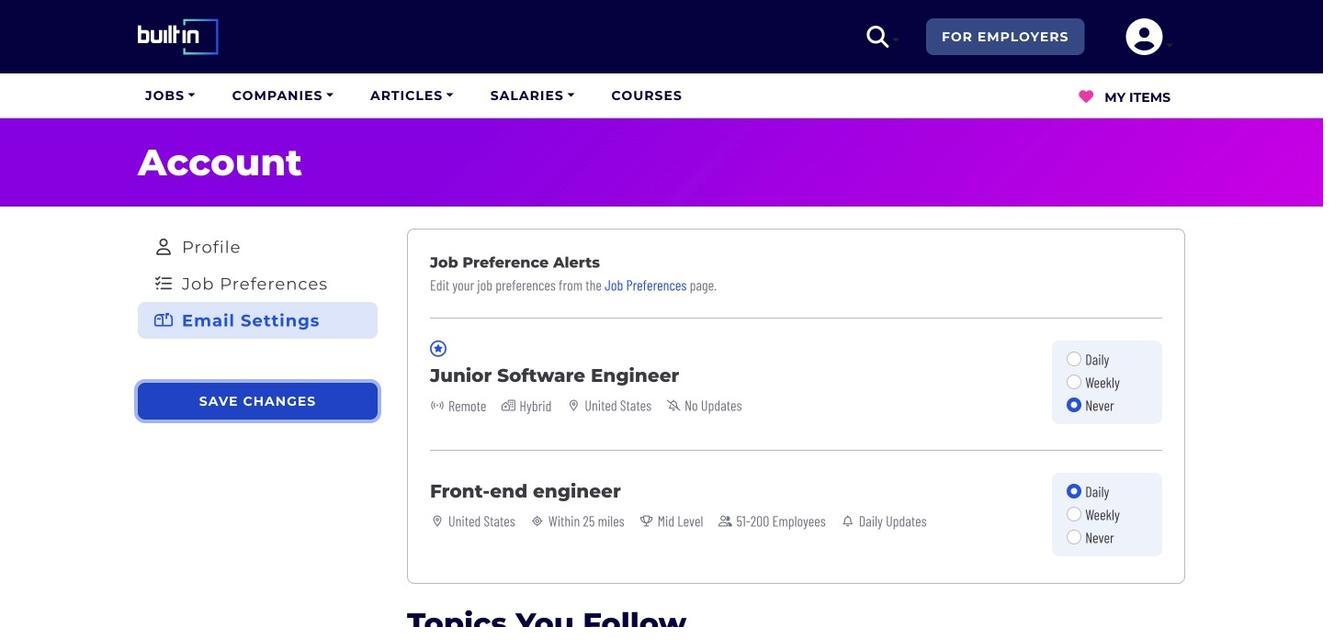 Task type: locate. For each thing, give the bounding box(es) containing it.
built in logo image
[[138, 14, 239, 60]]

search button image
[[867, 26, 889, 48]]

menu
[[138, 74, 1186, 118]]

regular image
[[154, 313, 173, 329], [570, 400, 578, 411], [433, 516, 442, 527], [641, 516, 653, 527], [843, 516, 853, 527]]

1 menu item from the left
[[138, 74, 203, 118]]

regular image
[[156, 239, 171, 256], [155, 276, 172, 292], [430, 341, 447, 358], [431, 400, 444, 411], [502, 400, 516, 411], [667, 400, 681, 411], [532, 516, 543, 527], [719, 516, 733, 527]]

list box
[[138, 229, 378, 339]]

option
[[138, 302, 378, 339]]

None radio
[[1067, 352, 1082, 367], [1067, 375, 1082, 390], [1067, 398, 1082, 413], [1067, 507, 1082, 522], [1067, 530, 1082, 545], [1067, 352, 1082, 367], [1067, 375, 1082, 390], [1067, 398, 1082, 413], [1067, 507, 1082, 522], [1067, 530, 1082, 545]]

None radio
[[1067, 484, 1082, 499]]

4 menu item from the left
[[483, 74, 582, 118]]

menu item
[[138, 74, 203, 118], [225, 74, 341, 118], [363, 74, 461, 118], [483, 74, 582, 118], [604, 74, 690, 118]]



Task type: vqa. For each thing, say whether or not it's contained in the screenshot.
icon
no



Task type: describe. For each thing, give the bounding box(es) containing it.
solid image
[[1079, 89, 1094, 104]]

3 menu item from the left
[[363, 74, 461, 118]]

5 menu item from the left
[[604, 74, 690, 118]]

2 menu item from the left
[[225, 74, 341, 118]]



